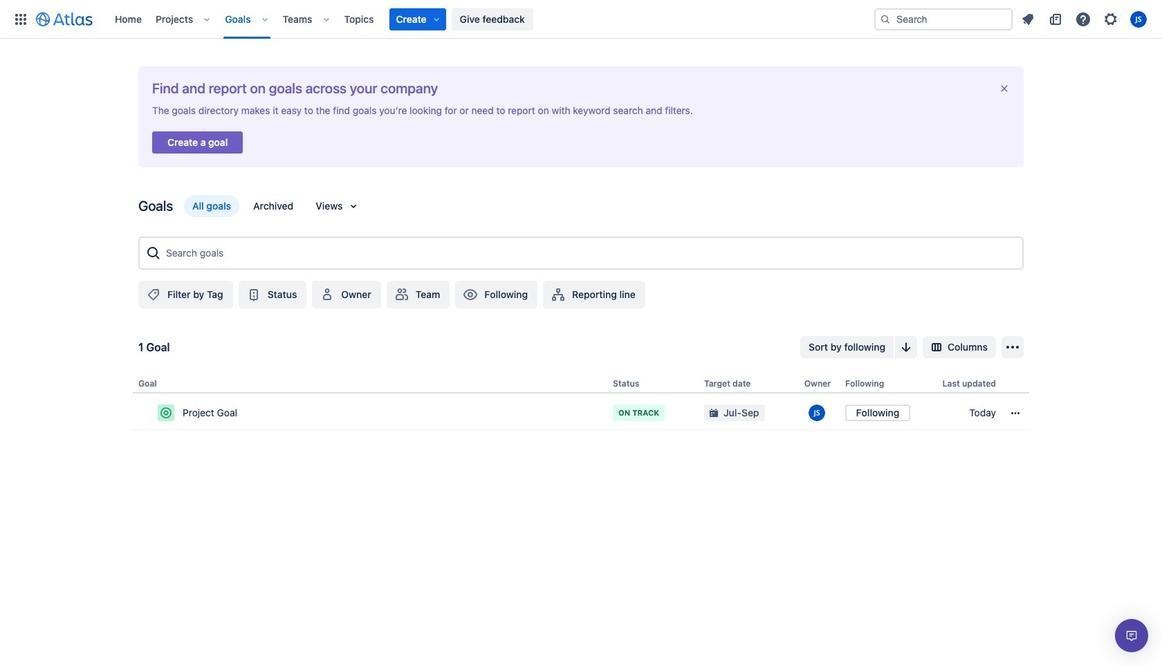 Task type: vqa. For each thing, say whether or not it's contained in the screenshot.
list
no



Task type: locate. For each thing, give the bounding box(es) containing it.
Search field
[[875, 8, 1013, 30]]

banner
[[0, 0, 1163, 39]]

switch to... image
[[12, 11, 29, 27]]

search image
[[880, 13, 891, 25]]

close banner image
[[999, 83, 1010, 94]]

Search goals field
[[162, 241, 1017, 266]]

label image
[[145, 286, 162, 303]]

help image
[[1075, 11, 1092, 27]]

reverse sort order image
[[898, 339, 915, 356]]

search goals image
[[145, 245, 162, 262]]



Task type: describe. For each thing, give the bounding box(es) containing it.
top element
[[8, 0, 875, 38]]

account image
[[1131, 11, 1147, 27]]

notifications image
[[1020, 11, 1037, 27]]

project goal image
[[161, 408, 172, 419]]

settings image
[[1103, 11, 1120, 27]]

status image
[[245, 286, 262, 303]]

following image
[[463, 286, 479, 303]]



